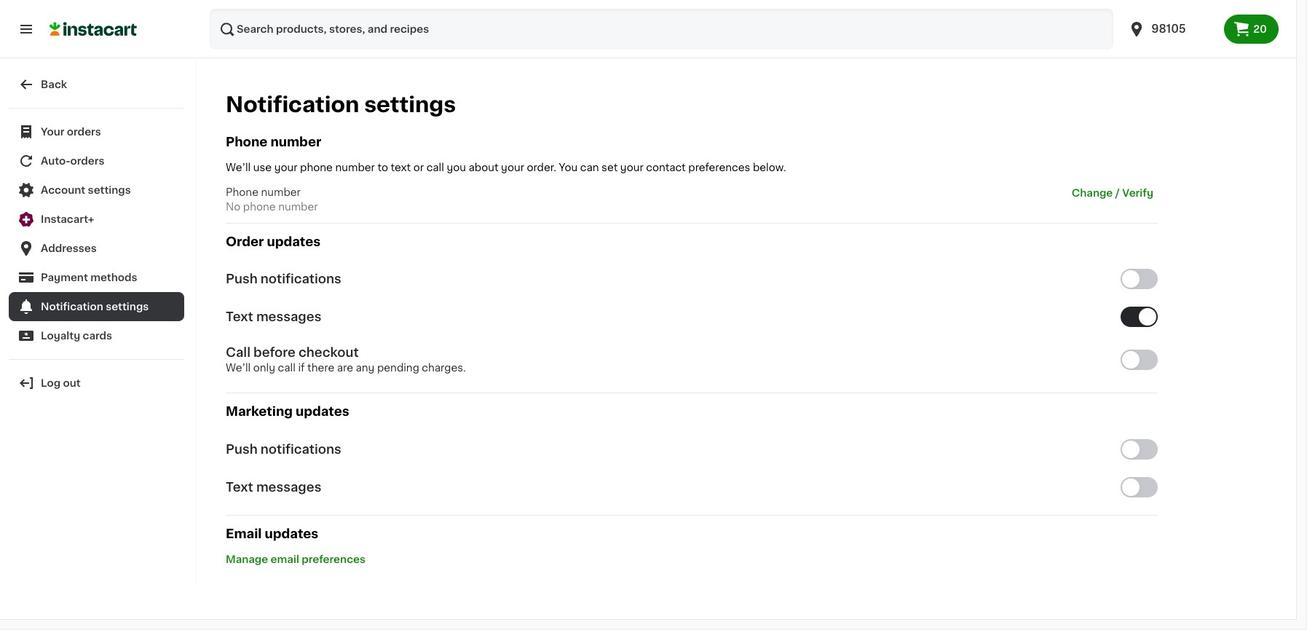 Task type: describe. For each thing, give the bounding box(es) containing it.
3 your from the left
[[620, 163, 644, 173]]

order
[[226, 236, 264, 248]]

marketing
[[226, 406, 293, 418]]

phone for phone number
[[226, 136, 268, 148]]

0 horizontal spatial notification settings
[[41, 302, 149, 312]]

auto-orders link
[[9, 146, 184, 176]]

settings for account settings link
[[88, 185, 131, 195]]

we'll inside call before checkout we'll only call if there are any pending charges.
[[226, 363, 251, 373]]

manage email preferences link
[[226, 554, 366, 564]]

number up use
[[271, 136, 321, 148]]

your orders link
[[9, 117, 184, 146]]

messages for marketing
[[256, 481, 322, 493]]

phone for phone number no phone number
[[226, 187, 259, 197]]

1 horizontal spatial preferences
[[689, 163, 750, 173]]

20
[[1254, 24, 1267, 34]]

before
[[254, 347, 296, 359]]

0 vertical spatial settings
[[364, 94, 456, 115]]

loyalty cards
[[41, 331, 112, 341]]

account
[[41, 185, 85, 195]]

notifications for order
[[261, 273, 341, 285]]

text messages for order
[[226, 311, 322, 323]]

can
[[580, 163, 599, 173]]

push notifications for marketing
[[226, 443, 341, 455]]

updates for email updates
[[265, 528, 318, 539]]

number left to
[[335, 163, 375, 173]]

instacart logo image
[[50, 20, 137, 38]]

0 vertical spatial notification
[[226, 94, 359, 115]]

text messages for marketing
[[226, 481, 322, 493]]

orders for your orders
[[67, 127, 101, 137]]

pending
[[377, 363, 419, 373]]

addresses
[[41, 243, 97, 253]]

text for marketing updates
[[226, 481, 253, 493]]

below.
[[753, 163, 786, 173]]

number up order updates at the top of page
[[278, 202, 318, 212]]

verify
[[1123, 188, 1154, 198]]

set
[[602, 163, 618, 173]]

change
[[1072, 188, 1113, 198]]

2 your from the left
[[501, 163, 524, 173]]

instacart+
[[41, 214, 94, 224]]

charges.
[[422, 363, 466, 373]]

email
[[226, 528, 262, 539]]

push for order updates
[[226, 273, 258, 285]]

2 98105 button from the left
[[1128, 9, 1216, 50]]

0 vertical spatial notification settings
[[226, 94, 456, 115]]

push notifications for order
[[226, 273, 341, 285]]

1 your from the left
[[274, 163, 298, 173]]

notification settings link
[[9, 292, 184, 321]]

text for order updates
[[226, 311, 253, 323]]

there
[[307, 363, 335, 373]]

you
[[559, 163, 578, 173]]

auto-orders
[[41, 156, 105, 166]]

manage email preferences
[[226, 554, 366, 564]]

1 we'll from the top
[[226, 163, 251, 173]]

change / verify
[[1072, 188, 1154, 198]]

back
[[41, 79, 67, 90]]

addresses link
[[9, 234, 184, 263]]

phone number no phone number
[[226, 187, 318, 212]]

log out
[[41, 378, 81, 388]]

order.
[[527, 163, 556, 173]]

1 98105 button from the left
[[1120, 9, 1225, 50]]



Task type: locate. For each thing, give the bounding box(es) containing it.
None search field
[[210, 9, 1114, 50]]

phone up no
[[226, 187, 259, 197]]

call before checkout we'll only call if there are any pending charges.
[[226, 347, 466, 373]]

orders for auto-orders
[[70, 156, 105, 166]]

number
[[271, 136, 321, 148], [335, 163, 375, 173], [261, 187, 301, 197], [278, 202, 318, 212]]

text messages up email updates
[[226, 481, 322, 493]]

2 horizontal spatial your
[[620, 163, 644, 173]]

your left order.
[[501, 163, 524, 173]]

settings
[[364, 94, 456, 115], [88, 185, 131, 195], [106, 302, 149, 312]]

payment methods link
[[9, 263, 184, 292]]

2 text from the top
[[226, 481, 253, 493]]

0 vertical spatial messages
[[256, 311, 322, 323]]

phone for your
[[300, 163, 333, 173]]

we'll left use
[[226, 163, 251, 173]]

push down the order
[[226, 273, 258, 285]]

settings up instacart+ link
[[88, 185, 131, 195]]

payment
[[41, 272, 88, 283]]

number down use
[[261, 187, 301, 197]]

notifications down marketing updates
[[261, 443, 341, 455]]

0 vertical spatial text
[[226, 311, 253, 323]]

phone inside phone number no phone number
[[226, 187, 259, 197]]

notification up loyalty cards
[[41, 302, 103, 312]]

1 vertical spatial text messages
[[226, 481, 322, 493]]

0 vertical spatial notifications
[[261, 273, 341, 285]]

0 vertical spatial phone
[[300, 163, 333, 173]]

1 vertical spatial orders
[[70, 156, 105, 166]]

phone
[[300, 163, 333, 173], [243, 202, 276, 212]]

push notifications down order updates at the top of page
[[226, 273, 341, 285]]

0 vertical spatial phone
[[226, 136, 268, 148]]

text up call
[[226, 311, 253, 323]]

0 horizontal spatial notification
[[41, 302, 103, 312]]

1 push notifications from the top
[[226, 273, 341, 285]]

2 notifications from the top
[[261, 443, 341, 455]]

settings inside account settings link
[[88, 185, 131, 195]]

updates up manage email preferences link
[[265, 528, 318, 539]]

2 messages from the top
[[256, 481, 322, 493]]

your right set
[[620, 163, 644, 173]]

phone up use
[[226, 136, 268, 148]]

1 vertical spatial push
[[226, 443, 258, 455]]

0 horizontal spatial preferences
[[302, 554, 366, 564]]

out
[[63, 378, 81, 388]]

are
[[337, 363, 353, 373]]

0 vertical spatial updates
[[267, 236, 321, 248]]

phone
[[226, 136, 268, 148], [226, 187, 259, 197]]

1 notifications from the top
[[261, 273, 341, 285]]

use
[[253, 163, 272, 173]]

0 vertical spatial push notifications
[[226, 273, 341, 285]]

/
[[1116, 188, 1120, 198]]

orders up auto-orders
[[67, 127, 101, 137]]

to
[[378, 163, 388, 173]]

no
[[226, 202, 241, 212]]

1 vertical spatial messages
[[256, 481, 322, 493]]

1 vertical spatial phone
[[226, 187, 259, 197]]

phone right no
[[243, 202, 276, 212]]

push
[[226, 273, 258, 285], [226, 443, 258, 455]]

messages up email updates
[[256, 481, 322, 493]]

push notifications
[[226, 273, 341, 285], [226, 443, 341, 455]]

call right 'or' at the top left of page
[[427, 163, 444, 173]]

call
[[427, 163, 444, 173], [278, 363, 296, 373]]

any
[[356, 363, 375, 373]]

updates for marketing updates
[[296, 406, 349, 418]]

messages
[[256, 311, 322, 323], [256, 481, 322, 493]]

0 vertical spatial text messages
[[226, 311, 322, 323]]

account settings link
[[9, 176, 184, 205]]

log out link
[[9, 369, 184, 398]]

your
[[274, 163, 298, 173], [501, 163, 524, 173], [620, 163, 644, 173]]

account settings
[[41, 185, 131, 195]]

settings inside notification settings link
[[106, 302, 149, 312]]

updates for order updates
[[267, 236, 321, 248]]

about
[[469, 163, 499, 173]]

updates down there
[[296, 406, 349, 418]]

1 horizontal spatial notification
[[226, 94, 359, 115]]

2 phone from the top
[[226, 187, 259, 197]]

Search field
[[210, 9, 1114, 50]]

2 we'll from the top
[[226, 363, 251, 373]]

1 vertical spatial phone
[[243, 202, 276, 212]]

1 push from the top
[[226, 273, 258, 285]]

settings for notification settings link
[[106, 302, 149, 312]]

2 text messages from the top
[[226, 481, 322, 493]]

98105
[[1152, 23, 1186, 34]]

phone for no
[[243, 202, 276, 212]]

phone down phone number
[[300, 163, 333, 173]]

0 horizontal spatial phone
[[243, 202, 276, 212]]

log
[[41, 378, 61, 388]]

20 button
[[1225, 15, 1279, 44]]

1 vertical spatial updates
[[296, 406, 349, 418]]

if
[[298, 363, 305, 373]]

payment methods
[[41, 272, 137, 283]]

1 horizontal spatial your
[[501, 163, 524, 173]]

2 vertical spatial updates
[[265, 528, 318, 539]]

messages up "before"
[[256, 311, 322, 323]]

orders
[[67, 127, 101, 137], [70, 156, 105, 166]]

checkout
[[299, 347, 359, 359]]

1 horizontal spatial phone
[[300, 163, 333, 173]]

1 vertical spatial push notifications
[[226, 443, 341, 455]]

0 horizontal spatial your
[[274, 163, 298, 173]]

your orders
[[41, 127, 101, 137]]

0 vertical spatial call
[[427, 163, 444, 173]]

0 vertical spatial orders
[[67, 127, 101, 137]]

1 horizontal spatial call
[[427, 163, 444, 173]]

updates
[[267, 236, 321, 248], [296, 406, 349, 418], [265, 528, 318, 539]]

loyalty cards link
[[9, 321, 184, 350]]

your
[[41, 127, 64, 137]]

marketing updates
[[226, 406, 349, 418]]

text up email at the left bottom
[[226, 481, 253, 493]]

preferences right email
[[302, 554, 366, 564]]

email
[[271, 554, 299, 564]]

text messages
[[226, 311, 322, 323], [226, 481, 322, 493]]

notification up phone number
[[226, 94, 359, 115]]

1 vertical spatial we'll
[[226, 363, 251, 373]]

notifications for marketing
[[261, 443, 341, 455]]

0 vertical spatial we'll
[[226, 163, 251, 173]]

settings down methods
[[106, 302, 149, 312]]

1 vertical spatial text
[[226, 481, 253, 493]]

or
[[414, 163, 424, 173]]

contact
[[646, 163, 686, 173]]

push down marketing
[[226, 443, 258, 455]]

notification settings
[[226, 94, 456, 115], [41, 302, 149, 312]]

order updates
[[226, 236, 321, 248]]

notifications
[[261, 273, 341, 285], [261, 443, 341, 455]]

1 horizontal spatial notification settings
[[226, 94, 456, 115]]

1 phone from the top
[[226, 136, 268, 148]]

1 vertical spatial call
[[278, 363, 296, 373]]

updates down phone number no phone number
[[267, 236, 321, 248]]

preferences
[[689, 163, 750, 173], [302, 554, 366, 564]]

1 vertical spatial notification
[[41, 302, 103, 312]]

methods
[[90, 272, 137, 283]]

push for marketing updates
[[226, 443, 258, 455]]

you
[[447, 163, 466, 173]]

1 text messages from the top
[[226, 311, 322, 323]]

2 vertical spatial settings
[[106, 302, 149, 312]]

98105 button
[[1120, 9, 1225, 50], [1128, 9, 1216, 50]]

0 vertical spatial push
[[226, 273, 258, 285]]

text
[[226, 311, 253, 323], [226, 481, 253, 493]]

1 vertical spatial preferences
[[302, 554, 366, 564]]

call inside call before checkout we'll only call if there are any pending charges.
[[278, 363, 296, 373]]

only
[[253, 363, 275, 373]]

instacart+ link
[[9, 205, 184, 234]]

1 messages from the top
[[256, 311, 322, 323]]

phone inside phone number no phone number
[[243, 202, 276, 212]]

1 text from the top
[[226, 311, 253, 323]]

text
[[391, 163, 411, 173]]

back link
[[9, 70, 184, 99]]

0 horizontal spatial call
[[278, 363, 296, 373]]

call left if
[[278, 363, 296, 373]]

2 push notifications from the top
[[226, 443, 341, 455]]

1 vertical spatial settings
[[88, 185, 131, 195]]

email updates
[[226, 528, 318, 539]]

cards
[[83, 331, 112, 341]]

we'll down call
[[226, 363, 251, 373]]

messages for order
[[256, 311, 322, 323]]

manage
[[226, 554, 268, 564]]

your right use
[[274, 163, 298, 173]]

1 vertical spatial notifications
[[261, 443, 341, 455]]

notification
[[226, 94, 359, 115], [41, 302, 103, 312]]

change / verify button
[[1068, 185, 1158, 201]]

we'll
[[226, 163, 251, 173], [226, 363, 251, 373]]

settings up 'or' at the top left of page
[[364, 94, 456, 115]]

1 vertical spatial notification settings
[[41, 302, 149, 312]]

phone number
[[226, 136, 321, 148]]

auto-
[[41, 156, 70, 166]]

preferences left below.
[[689, 163, 750, 173]]

2 push from the top
[[226, 443, 258, 455]]

text messages up "before"
[[226, 311, 322, 323]]

loyalty
[[41, 331, 80, 341]]

0 vertical spatial preferences
[[689, 163, 750, 173]]

we'll use your phone number to text or call you about your order. you can set your contact preferences below.
[[226, 163, 786, 173]]

push notifications down marketing updates
[[226, 443, 341, 455]]

call
[[226, 347, 251, 359]]

orders up account settings
[[70, 156, 105, 166]]

notifications down order updates at the top of page
[[261, 273, 341, 285]]



Task type: vqa. For each thing, say whether or not it's contained in the screenshot.
Call
yes



